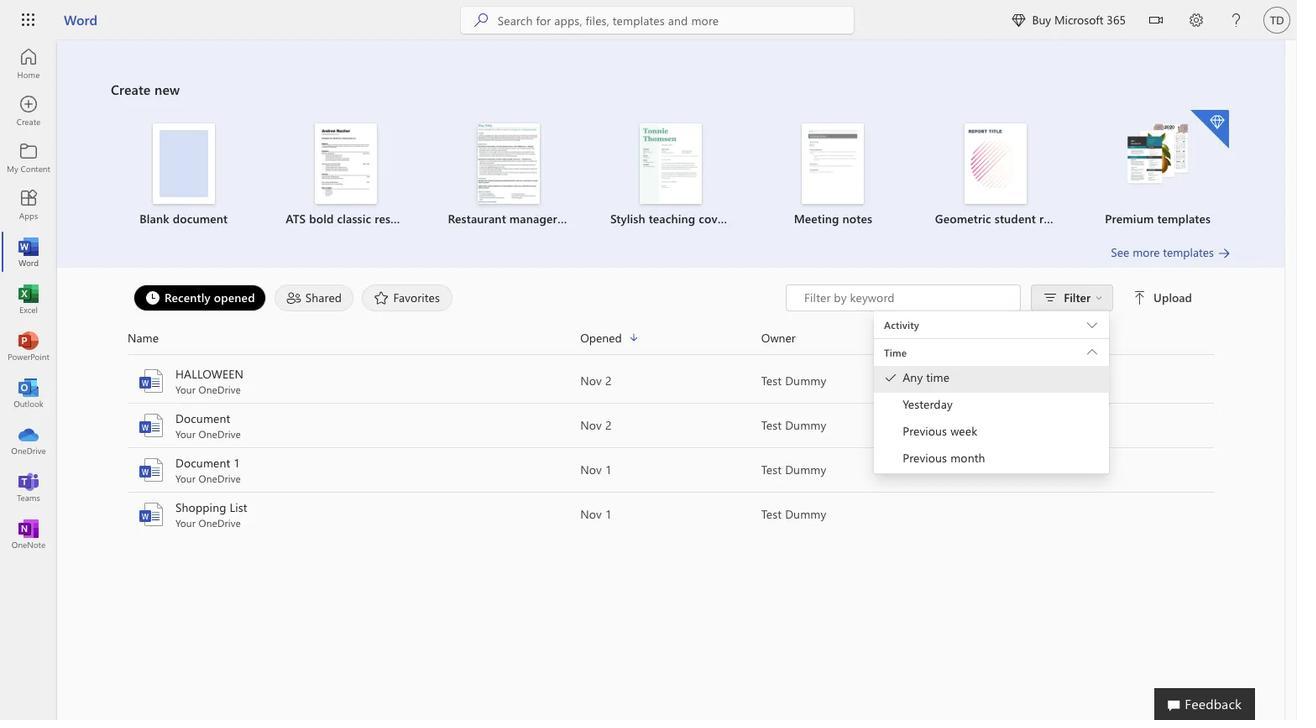 Task type: locate. For each thing, give the bounding box(es) containing it.
2 your from the top
[[176, 428, 196, 441]]

test dummy for document 1
[[762, 462, 827, 478]]

1 horizontal spatial resume
[[561, 211, 601, 227]]

onedrive up document 1 your onedrive
[[199, 428, 241, 441]]

1 horizontal spatial activity
[[943, 330, 982, 346]]

1 previous from the top
[[903, 423, 948, 439]]

 any time
[[884, 370, 950, 386]]

0 horizontal spatial activity
[[884, 318, 920, 332]]

1 dummy from the top
[[785, 373, 827, 389]]

name shopping list cell
[[128, 500, 581, 530]]

onedrive down list
[[199, 517, 241, 530]]

templates up see more templates button
[[1158, 211, 1211, 227]]

onenote image
[[20, 526, 37, 543]]

letter
[[732, 211, 761, 227]]

activity, column 4 of 4 column header
[[943, 328, 1215, 348]]

stylish teaching cover letter element
[[600, 123, 761, 228]]

nov 2
[[581, 373, 612, 389], [581, 417, 612, 433]]

1 vertical spatial nov 1
[[581, 506, 612, 522]]

opened button
[[581, 328, 762, 348]]

your up shopping in the bottom of the page
[[176, 472, 196, 485]]

test
[[762, 373, 782, 389], [762, 417, 782, 433], [762, 462, 782, 478], [762, 506, 782, 522]]

word image
[[20, 244, 37, 260], [138, 368, 165, 395], [138, 412, 165, 439], [138, 457, 165, 484]]

td
[[1271, 14, 1284, 26]]

1 vertical spatial document
[[176, 455, 230, 471]]

0 vertical spatial document
[[176, 411, 230, 427]]

any time checkbox item
[[874, 366, 1110, 393]]

student
[[995, 211, 1036, 227]]

3 test from the top
[[762, 462, 782, 478]]

test dummy
[[762, 373, 827, 389], [762, 417, 827, 433], [762, 462, 827, 478], [762, 506, 827, 522]]

0 horizontal spatial resume
[[375, 211, 414, 227]]

blank document
[[140, 211, 228, 227]]

resume
[[375, 211, 414, 227], [561, 211, 601, 227]]

word image inside name document 1 cell
[[138, 457, 165, 484]]

tab list inside create new main content
[[129, 285, 786, 312]]

recently opened tab
[[129, 285, 270, 312]]

document down 'halloween your onedrive'
[[176, 411, 230, 427]]

outlook image
[[20, 385, 37, 401]]

week
[[951, 423, 978, 439]]

restaurant manager resume element
[[437, 123, 601, 228]]

4 nov from the top
[[581, 506, 602, 522]]

3 your from the top
[[176, 472, 196, 485]]

time
[[884, 346, 907, 359]]

restaurant manager resume
[[448, 211, 601, 227]]

1 2 from the top
[[605, 373, 612, 389]]

2
[[605, 373, 612, 389], [605, 417, 612, 433]]

your down halloween
[[176, 383, 196, 396]]

nov for halloween
[[581, 373, 602, 389]]

shared
[[306, 289, 342, 305]]

dummy
[[785, 373, 827, 389], [785, 417, 827, 433], [785, 462, 827, 478], [785, 506, 827, 522]]

onedrive down halloween
[[199, 383, 241, 396]]

tab list containing recently opened
[[129, 285, 786, 312]]

recently
[[165, 289, 211, 305]]

see more templates button
[[1111, 244, 1231, 261]]

2 previous from the top
[[903, 450, 948, 466]]

1 test dummy from the top
[[762, 373, 827, 389]]

word image left the document your onedrive on the bottom of the page
[[138, 412, 165, 439]]

row containing name
[[128, 328, 1215, 355]]

test for document 1
[[762, 462, 782, 478]]

ats bold classic resume element
[[275, 123, 417, 228]]

teams image
[[20, 479, 37, 496]]

4 dummy from the top
[[785, 506, 827, 522]]

1 vertical spatial previous
[[903, 450, 948, 466]]

document inside the document your onedrive
[[176, 411, 230, 427]]

document inside document 1 your onedrive
[[176, 455, 230, 471]]

geometric student report
[[936, 211, 1074, 227]]

2 nov 1 from the top
[[581, 506, 612, 522]]

your inside shopping list your onedrive
[[176, 517, 196, 530]]

1 nov 1 from the top
[[581, 462, 612, 478]]

onedrive inside document 1 your onedrive
[[199, 472, 241, 485]]

classic
[[337, 211, 371, 227]]

nov 1
[[581, 462, 612, 478], [581, 506, 612, 522]]

your
[[176, 383, 196, 396], [176, 428, 196, 441], [176, 472, 196, 485], [176, 517, 196, 530]]

2 document from the top
[[176, 455, 230, 471]]

1 nov from the top
[[581, 373, 602, 389]]

2 onedrive from the top
[[199, 428, 241, 441]]

dummy for document 1
[[785, 462, 827, 478]]

3 onedrive from the top
[[199, 472, 241, 485]]


[[1150, 13, 1163, 27]]

resume right manager
[[561, 211, 601, 227]]

2 test dummy from the top
[[762, 417, 827, 433]]

4 test from the top
[[762, 506, 782, 522]]

meeting
[[794, 211, 840, 227]]

list
[[111, 108, 1231, 244]]

list containing blank document
[[111, 108, 1231, 244]]

2 nov from the top
[[581, 417, 602, 433]]

resume right classic
[[375, 211, 414, 227]]

nov for shopping list
[[581, 506, 602, 522]]

previous
[[903, 423, 948, 439], [903, 450, 948, 466]]

ats
[[286, 211, 306, 227]]

shared element
[[274, 285, 354, 312]]

navigation
[[0, 40, 57, 558]]

1 for list
[[605, 506, 612, 522]]

3 dummy from the top
[[785, 462, 827, 478]]

1 nov 2 from the top
[[581, 373, 612, 389]]

1
[[234, 455, 240, 471], [605, 462, 612, 478], [605, 506, 612, 522]]

onedrive
[[199, 383, 241, 396], [199, 428, 241, 441], [199, 472, 241, 485], [199, 517, 241, 530]]

create
[[111, 81, 151, 98]]

1 your from the top
[[176, 383, 196, 396]]

0 vertical spatial 2
[[605, 373, 612, 389]]

row
[[128, 328, 1215, 355]]

ats bold classic resume
[[286, 211, 414, 227]]

dummy for document
[[785, 417, 827, 433]]

2 2 from the top
[[605, 417, 612, 433]]

test for shopping list
[[762, 506, 782, 522]]

nov for document 1
[[581, 462, 602, 478]]


[[884, 371, 898, 385]]

tab list
[[129, 285, 786, 312]]

activity
[[884, 318, 920, 332], [943, 330, 982, 346]]

0 vertical spatial previous
[[903, 423, 948, 439]]

stylish teaching cover letter
[[611, 211, 761, 227]]

templates inside button
[[1164, 244, 1215, 260]]

favorites
[[393, 289, 440, 305]]

document your onedrive
[[176, 411, 241, 441]]

1 vertical spatial templates
[[1164, 244, 1215, 260]]

create new main content
[[57, 40, 1285, 538]]

word image inside name halloween cell
[[138, 368, 165, 395]]

365
[[1107, 12, 1126, 28]]

document down the document your onedrive on the bottom of the page
[[176, 455, 230, 471]]

0 vertical spatial nov 2
[[581, 373, 612, 389]]

4 your from the top
[[176, 517, 196, 530]]

dummy for halloween
[[785, 373, 827, 389]]

your down shopping in the bottom of the page
[[176, 517, 196, 530]]

previous down 'yesterday'
[[903, 423, 948, 439]]

2 test from the top
[[762, 417, 782, 433]]

0 vertical spatial templates
[[1158, 211, 1211, 227]]

4 onedrive from the top
[[199, 517, 241, 530]]

cover
[[699, 211, 729, 227]]

word image up excel icon
[[20, 244, 37, 260]]

microsoft
[[1055, 12, 1104, 28]]

my content image
[[20, 150, 37, 166]]

list inside create new main content
[[111, 108, 1231, 244]]

3 menu from the top
[[874, 366, 1110, 474]]

halloween
[[176, 366, 244, 382]]

previous down "previous week" at the bottom right
[[903, 450, 948, 466]]

report
[[1040, 211, 1074, 227]]

geometric
[[936, 211, 992, 227]]

None search field
[[461, 7, 854, 34]]

manager
[[510, 211, 558, 227]]

create image
[[20, 102, 37, 119]]

shopping list your onedrive
[[176, 500, 247, 530]]

2 dummy from the top
[[785, 417, 827, 433]]

3 nov from the top
[[581, 462, 602, 478]]

nov
[[581, 373, 602, 389], [581, 417, 602, 433], [581, 462, 602, 478], [581, 506, 602, 522]]


[[1096, 295, 1103, 302]]

onedrive inside shopping list your onedrive
[[199, 517, 241, 530]]

word image for document 1
[[138, 457, 165, 484]]

document
[[173, 211, 228, 227]]

1 vertical spatial 2
[[605, 417, 612, 433]]

onedrive inside 'halloween your onedrive'
[[199, 383, 241, 396]]

word image up word image
[[138, 457, 165, 484]]

your up document 1 your onedrive
[[176, 428, 196, 441]]

word
[[64, 11, 97, 29]]

shared tab
[[270, 285, 358, 312]]

nov 2 for halloween
[[581, 373, 612, 389]]

word image down name
[[138, 368, 165, 395]]

2 for document
[[605, 417, 612, 433]]

word image inside name document cell
[[138, 412, 165, 439]]

premium templates
[[1106, 211, 1211, 227]]

1 vertical spatial nov 2
[[581, 417, 612, 433]]

test for document
[[762, 417, 782, 433]]

document for your
[[176, 411, 230, 427]]

onedrive inside the document your onedrive
[[199, 428, 241, 441]]

3 test dummy from the top
[[762, 462, 827, 478]]


[[1134, 291, 1147, 305]]

Filter by keyword text field
[[803, 290, 1012, 307]]


[[1012, 13, 1026, 27]]

premium
[[1106, 211, 1154, 227]]

your inside 'halloween your onedrive'
[[176, 383, 196, 396]]

templates right more
[[1164, 244, 1215, 260]]

1 resume from the left
[[375, 211, 414, 227]]

premium templates image
[[1127, 123, 1190, 186]]

document
[[176, 411, 230, 427], [176, 455, 230, 471]]

activity up time
[[943, 330, 982, 346]]

previous week
[[903, 423, 978, 439]]

opened
[[581, 330, 622, 346]]

4 test dummy from the top
[[762, 506, 827, 522]]

1 document from the top
[[176, 411, 230, 427]]

templates
[[1158, 211, 1211, 227], [1164, 244, 1215, 260]]

premium templates element
[[1087, 110, 1230, 228]]

geometric student report element
[[925, 123, 1074, 228]]

2 resume from the left
[[561, 211, 601, 227]]

recently opened
[[165, 289, 255, 305]]

onedrive up list
[[199, 472, 241, 485]]

activity down filter by keyword "text box"
[[884, 318, 920, 332]]

0 vertical spatial nov 1
[[581, 462, 612, 478]]

2 nov 2 from the top
[[581, 417, 612, 433]]

menu
[[874, 311, 1110, 312], [874, 339, 1110, 475], [874, 366, 1110, 474]]

list
[[230, 500, 247, 516]]

1 onedrive from the top
[[199, 383, 241, 396]]

1 test from the top
[[762, 373, 782, 389]]



Task type: vqa. For each thing, say whether or not it's contained in the screenshot.
Word image related to HALLOWEEN
yes



Task type: describe. For each thing, give the bounding box(es) containing it.
none search field inside word banner
[[461, 7, 854, 34]]

2 menu from the top
[[874, 339, 1110, 475]]

favorites element
[[362, 285, 453, 312]]

document for 1
[[176, 455, 230, 471]]

yesterday
[[903, 396, 953, 412]]

word image for halloween
[[138, 368, 165, 395]]

nov 2 for document
[[581, 417, 612, 433]]

name document cell
[[128, 411, 581, 441]]

owner button
[[762, 328, 943, 348]]

powerpoint image
[[20, 338, 37, 354]]

restaurant manager resume image
[[478, 123, 540, 204]]

geometric student report image
[[965, 123, 1027, 204]]

premium templates diamond image
[[1191, 110, 1230, 149]]

restaurant
[[448, 211, 506, 227]]

nov for document
[[581, 417, 602, 433]]

upload
[[1154, 290, 1193, 306]]

Search box. Suggestions appear as you type. search field
[[498, 7, 854, 34]]

meeting notes image
[[802, 123, 865, 204]]

stylish teaching cover letter image
[[640, 123, 702, 204]]

apps image
[[20, 197, 37, 213]]

teaching
[[649, 211, 696, 227]]

feedback button
[[1155, 689, 1256, 721]]

nov 1 for shopping list
[[581, 506, 612, 522]]

test dummy for shopping list
[[762, 506, 827, 522]]

activity inside column header
[[943, 330, 982, 346]]

excel image
[[20, 291, 37, 307]]

 button
[[1136, 0, 1177, 44]]

month
[[951, 450, 986, 466]]

test dummy for document
[[762, 417, 827, 433]]

more
[[1133, 244, 1160, 260]]

bold
[[309, 211, 334, 227]]

name document 1 cell
[[128, 455, 581, 485]]

activity inside displaying 4 out of 9 files. status
[[884, 318, 920, 332]]

1 inside document 1 your onedrive
[[234, 455, 240, 471]]

2 for halloween
[[605, 373, 612, 389]]

displaying 4 out of 9 files. status
[[786, 285, 1196, 475]]

notes
[[843, 211, 873, 227]]

previous month
[[903, 450, 986, 466]]

halloween your onedrive
[[176, 366, 244, 396]]

blank document element
[[113, 123, 255, 228]]

feedback
[[1185, 695, 1242, 713]]

recently opened element
[[134, 285, 266, 312]]

row inside create new main content
[[128, 328, 1215, 355]]

onedrive image
[[20, 432, 37, 449]]

name
[[128, 330, 159, 346]]

ats bold classic resume image
[[315, 123, 377, 204]]

word banner
[[0, 0, 1298, 44]]

 upload
[[1134, 290, 1193, 306]]

any
[[903, 370, 923, 386]]

create new
[[111, 81, 180, 98]]

previous for previous week
[[903, 423, 948, 439]]

document 1 your onedrive
[[176, 455, 241, 485]]

word image
[[138, 501, 165, 528]]

name halloween cell
[[128, 366, 581, 396]]

filter 
[[1064, 290, 1103, 306]]

your inside the document your onedrive
[[176, 428, 196, 441]]

opened
[[214, 289, 255, 305]]

owner
[[762, 330, 796, 346]]

see
[[1111, 244, 1130, 260]]

buy
[[1033, 12, 1052, 28]]

test for halloween
[[762, 373, 782, 389]]

filter
[[1064, 290, 1091, 306]]

1 for 1
[[605, 462, 612, 478]]

blank
[[140, 211, 169, 227]]

1 menu from the top
[[874, 311, 1110, 312]]

your inside document 1 your onedrive
[[176, 472, 196, 485]]

new
[[155, 81, 180, 98]]

nov 1 for document 1
[[581, 462, 612, 478]]

td button
[[1257, 0, 1298, 40]]

 buy microsoft 365
[[1012, 12, 1126, 28]]

see more templates
[[1111, 244, 1215, 260]]

word image for document
[[138, 412, 165, 439]]

test dummy for halloween
[[762, 373, 827, 389]]

time
[[927, 370, 950, 386]]

home image
[[20, 55, 37, 72]]

shopping
[[176, 500, 226, 516]]

name button
[[128, 328, 581, 348]]

dummy for shopping list
[[785, 506, 827, 522]]

meeting notes element
[[762, 123, 905, 228]]

stylish
[[611, 211, 646, 227]]

meeting notes
[[794, 211, 873, 227]]

previous for previous month
[[903, 450, 948, 466]]

favorites tab
[[358, 285, 457, 312]]



